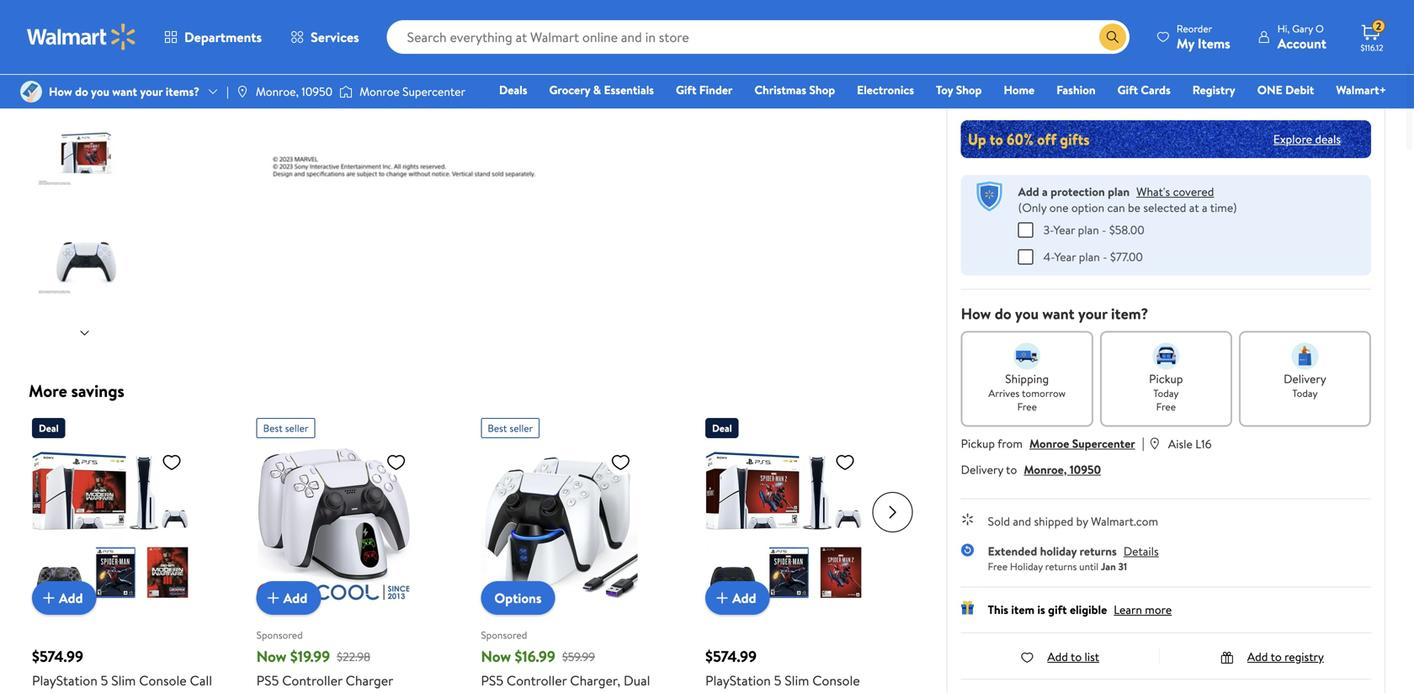 Task type: describe. For each thing, give the bounding box(es) containing it.
time)
[[1211, 199, 1238, 216]]

1 horizontal spatial a
[[1203, 199, 1208, 216]]

buy
[[1038, 63, 1059, 81]]

1 vertical spatial |
[[1142, 434, 1145, 452]]

4-
[[1044, 249, 1055, 265]]

monroe inside pickup from monroe supercenter |
[[1030, 436, 1070, 452]]

1 product group from the left
[[32, 412, 220, 694]]

shop for christmas shop
[[810, 82, 835, 98]]

christmas
[[755, 82, 807, 98]]

is
[[1038, 602, 1046, 618]]

1 vertical spatial 10950
[[1070, 462, 1101, 478]]

search icon image
[[1106, 30, 1120, 44]]

from
[[998, 436, 1023, 452]]

monroe supercenter button
[[1030, 436, 1136, 452]]

to for list
[[1071, 649, 1082, 665]]

free inside the extended holiday returns details free holiday returns until jan 31
[[988, 560, 1008, 574]]

0 horizontal spatial |
[[227, 83, 229, 100]]

departments
[[184, 28, 262, 46]]

add to registry
[[1248, 649, 1325, 665]]

registry link
[[1185, 81, 1244, 99]]

best seller for $16.99
[[488, 421, 533, 436]]

$33/mo with
[[961, 4, 1025, 21]]

5 inside sponsored now $19.99 $22.98 ps5 controller charger station,playstation 5 dualsens
[[369, 691, 376, 694]]

gift for gift finder
[[676, 82, 697, 98]]

playstation 5 disc console slim - marvel's spider-man 2 bundle - image 5 of 7 image
[[37, 213, 136, 312]]

$574.99 for $574.99 playstation 5 slim console marvel's spider-man 2 bundl
[[706, 647, 757, 668]]

monroe, 10950 button
[[1024, 462, 1101, 478]]

sponsored for $16.99
[[481, 629, 527, 643]]

selected
[[1144, 199, 1187, 216]]

monroe, 10950
[[256, 83, 333, 100]]

hi, gary o account
[[1278, 21, 1327, 53]]

walmart+ link
[[1329, 81, 1395, 99]]

walmart image
[[27, 24, 136, 51]]

product group containing now $16.99
[[481, 412, 669, 694]]

sponsored for $19.99
[[257, 629, 303, 643]]

$19.99
[[290, 647, 330, 668]]

now
[[1063, 63, 1087, 81]]

pickup for pickup from monroe supercenter |
[[961, 436, 995, 452]]

details
[[1124, 543, 1159, 560]]

gift
[[1049, 602, 1067, 618]]

best for now $16.99
[[488, 421, 507, 436]]

console for $574.99 playstation 5 slim console call of duty: modern warfare ii
[[139, 672, 187, 691]]

add button for $574.99 playstation 5 slim console marvel's spider-man 2 bundl
[[706, 582, 770, 616]]

holiday
[[1010, 560, 1043, 574]]

modern
[[83, 691, 129, 694]]

wpp logo image
[[975, 182, 1005, 212]]

christmas shop
[[755, 82, 835, 98]]

playstation for $574.99 playstation 5 slim console marvel's spider-man 2 bundl
[[706, 672, 771, 691]]

your for items?
[[140, 83, 163, 100]]

account
[[1278, 34, 1327, 53]]

charger
[[346, 672, 393, 691]]

add to cart
[[1238, 63, 1304, 81]]

shipped
[[1035, 513, 1074, 530]]

add button for $574.99 playstation 5 slim console call of duty: modern warfare ii
[[32, 582, 96, 616]]

gift cards link
[[1110, 81, 1179, 99]]

playstation for $574.99 playstation 5 slim console call of duty: modern warfare ii
[[32, 672, 98, 691]]

walmart+
[[1337, 82, 1387, 98]]

Walmart Site-Wide search field
[[387, 20, 1130, 54]]

supercenter inside pickup from monroe supercenter |
[[1073, 436, 1136, 452]]

best seller for $19.99
[[263, 421, 309, 436]]

ps5 controller charger, dual controller charging station for playstation 5 dualsense, ps5 charging station with led indicator/fast charging cable image
[[481, 445, 638, 602]]

31
[[1119, 560, 1128, 574]]

intent image for shipping image
[[1014, 343, 1041, 370]]

0 horizontal spatial a
[[1043, 183, 1048, 200]]

with
[[1003, 4, 1025, 21]]

my
[[1177, 34, 1195, 53]]

learn more button
[[1114, 602, 1172, 618]]

registry
[[1193, 82, 1236, 98]]

$59.99
[[562, 649, 595, 665]]

- for $58.00
[[1102, 222, 1107, 238]]

buy now button
[[961, 55, 1163, 89]]

to for cart
[[1265, 63, 1277, 81]]

deal for $574.99 playstation 5 slim console call of duty: modern warfare ii
[[39, 421, 59, 436]]

you for how do you want your items?
[[91, 83, 109, 100]]

$77.00
[[1111, 249, 1143, 265]]

want for items?
[[112, 83, 137, 100]]

services
[[311, 28, 359, 46]]

add to favorites list, playstation 5 slim console call of duty: modern warfare iii bundle   marvel's spider-man: miles morales for playstation 5   playstation 5 dualsense wireless controller gray camouflage image
[[162, 452, 182, 473]]

more
[[29, 379, 67, 403]]

can
[[1108, 199, 1126, 216]]

playstation 5 disc console slim - marvel's spider-man 2 bundle - image 3 of 7 image
[[37, 0, 136, 94]]

item
[[1012, 602, 1035, 618]]

how for how do you want your item?
[[961, 303, 992, 324]]

3-
[[1044, 222, 1054, 238]]

slim for $574.99 playstation 5 slim console marvel's spider-man 2 bundl
[[785, 672, 810, 691]]

deals
[[499, 82, 528, 98]]

product group containing now $19.99
[[257, 412, 444, 694]]

playstation 5 disc console slim - marvel's spider-man 2 bundle image
[[264, 0, 803, 275]]

0 vertical spatial monroe,
[[256, 83, 299, 100]]

deal for $574.99 playstation 5 slim console marvel's spider-man 2 bundl
[[712, 421, 732, 436]]

your for item?
[[1079, 303, 1108, 324]]

delivery for today
[[1284, 371, 1327, 387]]

item?
[[1112, 303, 1149, 324]]

sold and shipped by walmart.com
[[988, 513, 1159, 530]]

add to favorites list, playstation 5 slim console marvel's spider-man 2 bundle   extra playstation 5 dualsense wireless controller midnight black  marvel's spider-man: miles morales for playstation 5 image
[[835, 452, 856, 473]]

0 horizontal spatial returns
[[1046, 560, 1077, 574]]

electronics link
[[850, 81, 922, 99]]

christmas shop link
[[747, 81, 843, 99]]

shop for toy shop
[[956, 82, 982, 98]]

ps5 controller charger station,playstation 5 dualsense charging station dock with fast charging,beboncool ps5 accessories with led indicator - white image
[[257, 445, 413, 602]]

and
[[1013, 513, 1032, 530]]

how do you want your item?
[[961, 303, 1149, 324]]

add to cart image for $574.99 playstation 5 slim console call of duty: modern warfare ii
[[39, 589, 59, 609]]

playstation 5 slim console marvel's spider-man 2 bundle   extra playstation 5 dualsense wireless controller midnight black  marvel's spider-man: miles morales for playstation 5 image
[[706, 445, 862, 602]]

0 vertical spatial supercenter
[[403, 83, 466, 100]]

option
[[1072, 199, 1105, 216]]

ps5 for now $16.99
[[481, 672, 504, 691]]

deals
[[1316, 131, 1341, 147]]

add a protection plan what's covered (only one option can be selected at a time)
[[1019, 183, 1238, 216]]

essentials
[[604, 82, 654, 98]]

free inside pickup today free
[[1157, 400, 1176, 414]]

explore
[[1274, 131, 1313, 147]]

toy shop
[[936, 82, 982, 98]]

- for $77.00
[[1103, 249, 1108, 265]]

slim for $574.99 playstation 5 slim console call of duty: modern warfare ii
[[111, 672, 136, 691]]

console for $574.99 playstation 5 slim console marvel's spider-man 2 bundl
[[813, 672, 860, 691]]

items
[[1198, 34, 1231, 53]]

fashion link
[[1049, 81, 1104, 99]]

$574.99 for $574.99 playstation 5 slim console call of duty: modern warfare ii
[[32, 647, 83, 668]]

tomorrow
[[1022, 386, 1066, 401]]

options link
[[481, 582, 555, 616]]

(only
[[1019, 199, 1047, 216]]

man
[[799, 691, 824, 694]]

$33/mo
[[961, 4, 1000, 21]]

add to favorites list, ps5 controller charger station,playstation 5 dualsense charging station dock with fast charging,beboncool ps5 accessories with led indicator - white image
[[386, 452, 406, 473]]

departments button
[[150, 17, 276, 57]]

do for how do you want your items?
[[75, 83, 88, 100]]

today for delivery
[[1293, 386, 1318, 401]]

how for how do you want your items?
[[49, 83, 72, 100]]

3-Year plan - $58.00 checkbox
[[1019, 223, 1034, 238]]

charging
[[545, 691, 598, 694]]

$16.99
[[515, 647, 556, 668]]

add inside button
[[1238, 63, 1262, 81]]

4 product group from the left
[[706, 412, 893, 694]]

plan inside add a protection plan what's covered (only one option can be selected at a time)
[[1108, 183, 1130, 200]]

$22.98
[[337, 649, 371, 665]]

of
[[32, 691, 44, 694]]

arrives
[[989, 386, 1020, 401]]



Task type: locate. For each thing, give the bounding box(es) containing it.
0 vertical spatial delivery
[[1284, 371, 1327, 387]]

console
[[139, 672, 187, 691], [813, 672, 860, 691]]

1 horizontal spatial 5
[[369, 691, 376, 694]]

you down walmart image
[[91, 83, 109, 100]]

grocery
[[549, 82, 591, 98]]

aisle l16
[[1169, 436, 1212, 452]]

how
[[49, 83, 72, 100], [961, 303, 992, 324]]

5 inside $574.99 playstation 5 slim console call of duty: modern warfare ii
[[101, 672, 108, 691]]

2 horizontal spatial free
[[1157, 400, 1176, 414]]

station,playstation
[[257, 691, 365, 694]]

want down 4-
[[1043, 303, 1075, 324]]

to up one
[[1265, 63, 1277, 81]]

1 horizontal spatial add to cart image
[[263, 589, 284, 609]]

0 vertical spatial how
[[49, 83, 72, 100]]

1 vertical spatial -
[[1103, 249, 1108, 265]]

1 horizontal spatial ps5
[[481, 672, 504, 691]]

1 horizontal spatial now
[[481, 647, 511, 668]]

toy
[[936, 82, 954, 98]]

5 inside $574.99 playstation 5 slim console marvel's spider-man 2 bundl
[[774, 672, 782, 691]]

0 horizontal spatial add button
[[32, 582, 96, 616]]

- left $58.00
[[1102, 222, 1107, 238]]

1 seller from the left
[[285, 421, 309, 436]]

monroe supercenter
[[360, 83, 466, 100]]

now for now $19.99
[[257, 647, 287, 668]]

0 horizontal spatial 10950
[[302, 83, 333, 100]]

1 now from the left
[[257, 647, 287, 668]]

pickup
[[1150, 371, 1184, 387], [961, 436, 995, 452]]

1 gift from the left
[[676, 82, 697, 98]]

now inside sponsored now $16.99 $59.99 ps5 controller charger, dual controller charging station fo
[[481, 647, 511, 668]]

0 horizontal spatial you
[[91, 83, 109, 100]]

0 horizontal spatial add to cart image
[[39, 589, 59, 609]]

gifting made easy image
[[961, 601, 975, 615]]

playstation 5 slim console call of duty: modern warfare iii bundle   marvel's spider-man: miles morales for playstation 5   playstation 5 dualsense wireless controller gray camouflage image
[[32, 445, 189, 602]]

add to cart image
[[39, 589, 59, 609], [263, 589, 284, 609], [712, 589, 733, 609]]

2 best seller from the left
[[488, 421, 533, 436]]

want for item?
[[1043, 303, 1075, 324]]

0 horizontal spatial playstation
[[32, 672, 98, 691]]

add to cart image for $574.99 playstation 5 slim console marvel's spider-man 2 bundl
[[712, 589, 733, 609]]

0 vertical spatial monroe
[[360, 83, 400, 100]]

plan left what's
[[1108, 183, 1130, 200]]

how
[[1097, 4, 1118, 21]]

4-year plan - $77.00
[[1044, 249, 1143, 265]]

add button
[[32, 582, 96, 616], [257, 582, 321, 616], [706, 582, 770, 616]]

0 horizontal spatial ps5
[[257, 672, 279, 691]]

year down one
[[1054, 222, 1076, 238]]

0 vertical spatial want
[[112, 83, 137, 100]]

slim right marvel's
[[785, 672, 810, 691]]

4-Year plan - $77.00 checkbox
[[1019, 249, 1034, 265]]

to inside button
[[1265, 63, 1277, 81]]

0 horizontal spatial seller
[[285, 421, 309, 436]]

1 vertical spatial how
[[961, 303, 992, 324]]

free up aisle
[[1157, 400, 1176, 414]]

be
[[1128, 199, 1141, 216]]

services button
[[276, 17, 374, 57]]

0 vertical spatial your
[[140, 83, 163, 100]]

pickup for pickup today free
[[1150, 371, 1184, 387]]

hi,
[[1278, 21, 1290, 36]]

you for how do you want your item?
[[1016, 303, 1039, 324]]

learn how
[[1066, 4, 1118, 21]]

now left '$19.99' on the left bottom of page
[[257, 647, 287, 668]]

2 playstation from the left
[[706, 672, 771, 691]]

0 horizontal spatial console
[[139, 672, 187, 691]]

1 today from the left
[[1154, 386, 1179, 401]]

1 horizontal spatial how
[[961, 303, 992, 324]]

0 horizontal spatial delivery
[[961, 462, 1004, 478]]

1 horizontal spatial learn
[[1114, 602, 1143, 618]]

this
[[988, 602, 1009, 618]]

marvel's
[[706, 691, 754, 694]]

reorder
[[1177, 21, 1213, 36]]

delivery down 'intent image for delivery' at the right of page
[[1284, 371, 1327, 387]]

1 slim from the left
[[111, 672, 136, 691]]

pickup inside pickup from monroe supercenter |
[[961, 436, 995, 452]]

2 horizontal spatial add to cart image
[[712, 589, 733, 609]]

pickup down 'intent image for pickup' at right
[[1150, 371, 1184, 387]]

you up intent image for shipping
[[1016, 303, 1039, 324]]

2 add button from the left
[[257, 582, 321, 616]]

$116.12
[[1361, 42, 1384, 53]]

2 vertical spatial plan
[[1079, 249, 1100, 265]]

year for 3-
[[1054, 222, 1076, 238]]

5 right duty: in the bottom left of the page
[[101, 672, 108, 691]]

today inside the delivery today
[[1293, 386, 1318, 401]]

finder
[[700, 82, 733, 98]]

2 seller from the left
[[510, 421, 533, 436]]

do up shipping
[[995, 303, 1012, 324]]

1 horizontal spatial best seller
[[488, 421, 533, 436]]

1 horizontal spatial supercenter
[[1073, 436, 1136, 452]]

0 vertical spatial do
[[75, 83, 88, 100]]

ps5 right call
[[257, 672, 279, 691]]

dual
[[624, 672, 650, 691]]

1 ps5 from the left
[[257, 672, 279, 691]]

intent image for delivery image
[[1292, 343, 1319, 370]]

playstation inside $574.99 playstation 5 slim console call of duty: modern warfare ii
[[32, 672, 98, 691]]

a
[[1043, 183, 1048, 200], [1203, 199, 1208, 216]]

a left one
[[1043, 183, 1048, 200]]

ps5 left charging
[[481, 672, 504, 691]]

console inside $574.99 playstation 5 slim console marvel's spider-man 2 bundl
[[813, 672, 860, 691]]

to for monroe,
[[1006, 462, 1018, 478]]

options
[[495, 589, 542, 608]]

sponsored
[[257, 629, 303, 643], [481, 629, 527, 643]]

1 horizontal spatial delivery
[[1284, 371, 1327, 387]]

gift left the cards
[[1118, 82, 1139, 98]]

0 horizontal spatial do
[[75, 83, 88, 100]]

2 $574.99 from the left
[[706, 647, 757, 668]]

1 horizontal spatial free
[[1018, 400, 1037, 414]]

1 horizontal spatial want
[[1043, 303, 1075, 324]]

0 vertical spatial 10950
[[302, 83, 333, 100]]

1 best seller from the left
[[263, 421, 309, 436]]

now for now $16.99
[[481, 647, 511, 668]]

cart
[[1281, 63, 1304, 81]]

add to favorites list, ps5 controller charger, dual controller charging station for playstation 5 dualsense, ps5 charging station with led indicator/fast charging cable image
[[611, 452, 631, 473]]

2 inside $574.99 playstation 5 slim console marvel's spider-man 2 bundl
[[827, 691, 835, 694]]

0 vertical spatial learn
[[1066, 4, 1094, 21]]

3-year plan - $58.00
[[1044, 222, 1145, 238]]

0 horizontal spatial free
[[988, 560, 1008, 574]]

o
[[1316, 21, 1324, 36]]

0 horizontal spatial now
[[257, 647, 287, 668]]

2 product group from the left
[[257, 412, 444, 694]]

1 horizontal spatial gift
[[1118, 82, 1139, 98]]

2 horizontal spatial 5
[[774, 672, 782, 691]]

grocery & essentials link
[[542, 81, 662, 99]]

today down 'intent image for delivery' at the right of page
[[1293, 386, 1318, 401]]

2 now from the left
[[481, 647, 511, 668]]

list
[[1085, 649, 1100, 665]]

add to registry button
[[1221, 649, 1325, 665]]

2 add to cart image from the left
[[263, 589, 284, 609]]

aisle
[[1169, 436, 1193, 452]]

one
[[1050, 199, 1069, 216]]

today inside pickup today free
[[1154, 386, 1179, 401]]

1 horizontal spatial add button
[[257, 582, 321, 616]]

0 horizontal spatial 5
[[101, 672, 108, 691]]

0 horizontal spatial  image
[[20, 81, 42, 103]]

1 horizontal spatial returns
[[1080, 543, 1117, 560]]

1 horizontal spatial playstation
[[706, 672, 771, 691]]

gift left finder
[[676, 82, 697, 98]]

free down shipping
[[1018, 400, 1037, 414]]

plan for $77.00
[[1079, 249, 1100, 265]]

 image for monroe supercenter
[[339, 83, 353, 100]]

this item is gift eligible learn more
[[988, 602, 1172, 618]]

0 horizontal spatial best
[[263, 421, 283, 436]]

plan down option on the right of the page
[[1078, 222, 1100, 238]]

1 vertical spatial do
[[995, 303, 1012, 324]]

shipping
[[1006, 371, 1049, 387]]

1 horizontal spatial sponsored
[[481, 629, 527, 643]]

1 vertical spatial monroe,
[[1024, 462, 1067, 478]]

2 gift from the left
[[1118, 82, 1139, 98]]

do down walmart image
[[75, 83, 88, 100]]

slim inside $574.99 playstation 5 slim console call of duty: modern warfare ii
[[111, 672, 136, 691]]

$574.99 playstation 5 slim console marvel's spider-man 2 bundl
[[706, 647, 885, 694]]

up to sixty percent off deals. shop now. image
[[961, 120, 1372, 158]]

5 for $574.99 playstation 5 slim console call of duty: modern warfare ii
[[101, 672, 108, 691]]

1 deal from the left
[[39, 421, 59, 436]]

want left items? at top left
[[112, 83, 137, 100]]

Search search field
[[387, 20, 1130, 54]]

1 horizontal spatial 10950
[[1070, 462, 1101, 478]]

shop right toy
[[956, 82, 982, 98]]

5 for $574.99 playstation 5 slim console marvel's spider-man 2 bundl
[[774, 672, 782, 691]]

year for 4-
[[1055, 249, 1076, 265]]

playstation 5 disc console slim - marvel's spider-man 2 bundle - image 4 of 7 image
[[37, 104, 136, 203]]

savings
[[71, 379, 124, 403]]

10950 down services dropdown button
[[302, 83, 333, 100]]

0 horizontal spatial best seller
[[263, 421, 309, 436]]

0 horizontal spatial your
[[140, 83, 163, 100]]

supercenter left deals
[[403, 83, 466, 100]]

legal information image
[[1089, 25, 1103, 39]]

2 sponsored from the left
[[481, 629, 527, 643]]

supercenter up monroe, 10950 button
[[1073, 436, 1136, 452]]

| left aisle
[[1142, 434, 1145, 452]]

sponsored up '$19.99' on the left bottom of page
[[257, 629, 303, 643]]

today for pickup
[[1154, 386, 1179, 401]]

sponsored up $16.99 at the bottom of the page
[[481, 629, 527, 643]]

playstation inside $574.99 playstation 5 slim console marvel's spider-man 2 bundl
[[706, 672, 771, 691]]

0 horizontal spatial slim
[[111, 672, 136, 691]]

best for now $19.99
[[263, 421, 283, 436]]

1 horizontal spatial $574.99
[[706, 647, 757, 668]]

1 best from the left
[[263, 421, 283, 436]]

 image
[[20, 81, 42, 103], [339, 83, 353, 100]]

monroe down services dropdown button
[[360, 83, 400, 100]]

items?
[[166, 83, 200, 100]]

1 horizontal spatial monroe
[[1030, 436, 1070, 452]]

year down 3-year plan - $58.00
[[1055, 249, 1076, 265]]

- left the '$77.00'
[[1103, 249, 1108, 265]]

how do you want your items?
[[49, 83, 200, 100]]

controller inside sponsored now $19.99 $22.98 ps5 controller charger station,playstation 5 dualsens
[[282, 672, 343, 691]]

free left holiday
[[988, 560, 1008, 574]]

1 horizontal spatial console
[[813, 672, 860, 691]]

returns
[[1080, 543, 1117, 560], [1046, 560, 1077, 574]]

pickup left from
[[961, 436, 995, 452]]

ps5 inside sponsored now $16.99 $59.99 ps5 controller charger, dual controller charging station fo
[[481, 672, 504, 691]]

1 playstation from the left
[[32, 672, 98, 691]]

learn up legal information image
[[1066, 4, 1094, 21]]

0 horizontal spatial deal
[[39, 421, 59, 436]]

more savings
[[29, 379, 124, 403]]

3 product group from the left
[[481, 412, 669, 694]]

to down from
[[1006, 462, 1018, 478]]

spider-
[[757, 691, 799, 694]]

to left registry
[[1271, 649, 1282, 665]]

1 horizontal spatial do
[[995, 303, 1012, 324]]

seller
[[285, 421, 309, 436], [510, 421, 533, 436]]

grocery & essentials
[[549, 82, 654, 98]]

1 vertical spatial pickup
[[961, 436, 995, 452]]

details button
[[1124, 543, 1159, 560]]

shipping arrives tomorrow free
[[989, 371, 1066, 414]]

at
[[1190, 199, 1200, 216]]

plan down 3-year plan - $58.00
[[1079, 249, 1100, 265]]

1 horizontal spatial monroe,
[[1024, 462, 1067, 478]]

warfare
[[133, 691, 179, 694]]

 image right 'monroe, 10950'
[[339, 83, 353, 100]]

1 vertical spatial 2
[[827, 691, 835, 694]]

sponsored now $16.99 $59.99 ps5 controller charger, dual controller charging station fo
[[481, 629, 663, 694]]

to for registry
[[1271, 649, 1282, 665]]

now left $16.99 at the bottom of the page
[[481, 647, 511, 668]]

2 console from the left
[[813, 672, 860, 691]]

1 $574.99 from the left
[[32, 647, 83, 668]]

your left item?
[[1079, 303, 1108, 324]]

now inside sponsored now $19.99 $22.98 ps5 controller charger station,playstation 5 dualsens
[[257, 647, 287, 668]]

$574.99 up duty: in the bottom left of the page
[[32, 647, 83, 668]]

a right at
[[1203, 199, 1208, 216]]

add to list button
[[1021, 649, 1100, 665]]

5 down $22.98
[[369, 691, 376, 694]]

2 horizontal spatial add button
[[706, 582, 770, 616]]

1 horizontal spatial you
[[1016, 303, 1039, 324]]

deal
[[39, 421, 59, 436], [712, 421, 732, 436]]

free
[[1018, 400, 1037, 414], [1157, 400, 1176, 414], [988, 560, 1008, 574]]

1 horizontal spatial 2
[[1377, 19, 1382, 33]]

console left call
[[139, 672, 187, 691]]

0 horizontal spatial monroe,
[[256, 83, 299, 100]]

1 horizontal spatial today
[[1293, 386, 1318, 401]]

1 sponsored from the left
[[257, 629, 303, 643]]

1 horizontal spatial shop
[[956, 82, 982, 98]]

2 shop from the left
[[956, 82, 982, 98]]

$574.99
[[32, 647, 83, 668], [706, 647, 757, 668]]

year
[[1054, 222, 1076, 238], [1055, 249, 1076, 265]]

do for how do you want your item?
[[995, 303, 1012, 324]]

best
[[263, 421, 283, 436], [488, 421, 507, 436]]

slim right duty: in the bottom left of the page
[[111, 672, 136, 691]]

1 vertical spatial plan
[[1078, 222, 1100, 238]]

gift
[[676, 82, 697, 98], [1118, 82, 1139, 98]]

2 ps5 from the left
[[481, 672, 504, 691]]

delivery for to
[[961, 462, 1004, 478]]

registry
[[1285, 649, 1325, 665]]

shop
[[810, 82, 835, 98], [956, 82, 982, 98]]

0 horizontal spatial pickup
[[961, 436, 995, 452]]

to left the list
[[1071, 649, 1082, 665]]

next image image
[[78, 327, 91, 340]]

1 horizontal spatial seller
[[510, 421, 533, 436]]

0 vertical spatial 2
[[1377, 19, 1382, 33]]

learn inside button
[[1066, 4, 1094, 21]]

deals link
[[492, 81, 535, 99]]

seller for $19.99
[[285, 421, 309, 436]]

your left items? at top left
[[140, 83, 163, 100]]

2 up $116.12 at the top right of the page
[[1377, 19, 1382, 33]]

1 vertical spatial you
[[1016, 303, 1039, 324]]

 image for how do you want your items?
[[20, 81, 42, 103]]

next slide for more savings list image
[[873, 493, 913, 533]]

console inside $574.99 playstation 5 slim console call of duty: modern warfare ii
[[139, 672, 187, 691]]

buy now
[[1038, 63, 1087, 81]]

gift cards
[[1118, 82, 1171, 98]]

plan for $58.00
[[1078, 222, 1100, 238]]

1 vertical spatial your
[[1079, 303, 1108, 324]]

what's covered button
[[1137, 183, 1215, 200]]

jan
[[1102, 560, 1116, 574]]

2 today from the left
[[1293, 386, 1318, 401]]

3 add to cart image from the left
[[712, 589, 733, 609]]

controller for now $19.99
[[282, 672, 343, 691]]

monroe, down services dropdown button
[[256, 83, 299, 100]]

intent image for pickup image
[[1153, 343, 1180, 370]]

sponsored inside sponsored now $19.99 $22.98 ps5 controller charger station,playstation 5 dualsens
[[257, 629, 303, 643]]

1 vertical spatial want
[[1043, 303, 1075, 324]]

home link
[[997, 81, 1043, 99]]

0 vertical spatial pickup
[[1150, 371, 1184, 387]]

1 shop from the left
[[810, 82, 835, 98]]

1 console from the left
[[139, 672, 187, 691]]

learn how button
[[1066, 4, 1118, 22]]

ps5 for now $19.99
[[257, 672, 279, 691]]

0 horizontal spatial how
[[49, 83, 72, 100]]

l16
[[1196, 436, 1212, 452]]

today down 'intent image for pickup' at right
[[1154, 386, 1179, 401]]

2 right man on the bottom of the page
[[827, 691, 835, 694]]

2 slim from the left
[[785, 672, 810, 691]]

1 horizontal spatial  image
[[339, 83, 353, 100]]

1 horizontal spatial deal
[[712, 421, 732, 436]]

1 vertical spatial learn
[[1114, 602, 1143, 618]]

playstation
[[32, 672, 98, 691], [706, 672, 771, 691]]

ps5 inside sponsored now $19.99 $22.98 ps5 controller charger station,playstation 5 dualsens
[[257, 672, 279, 691]]

0 vertical spatial |
[[227, 83, 229, 100]]

$574.99 up marvel's
[[706, 647, 757, 668]]

1 add to cart image from the left
[[39, 589, 59, 609]]

gift finder
[[676, 82, 733, 98]]

sponsored now $19.99 $22.98 ps5 controller charger station,playstation 5 dualsens
[[257, 629, 444, 694]]

today
[[1154, 386, 1179, 401], [1293, 386, 1318, 401]]

1 horizontal spatial pickup
[[1150, 371, 1184, 387]]

1 add button from the left
[[32, 582, 96, 616]]

 image
[[236, 85, 249, 99]]

0 horizontal spatial shop
[[810, 82, 835, 98]]

1 horizontal spatial your
[[1079, 303, 1108, 324]]

sold
[[988, 513, 1011, 530]]

now
[[257, 647, 287, 668], [481, 647, 511, 668]]

0 horizontal spatial today
[[1154, 386, 1179, 401]]

eligible
[[1070, 602, 1108, 618]]

1 vertical spatial supercenter
[[1073, 436, 1136, 452]]

returns left 31
[[1080, 543, 1117, 560]]

product group
[[32, 412, 220, 694], [257, 412, 444, 694], [481, 412, 669, 694], [706, 412, 893, 694]]

 image down walmart image
[[20, 81, 42, 103]]

seller for $16.99
[[510, 421, 533, 436]]

| right items? at top left
[[227, 83, 229, 100]]

0 vertical spatial plan
[[1108, 183, 1130, 200]]

gift for gift cards
[[1118, 82, 1139, 98]]

console right spider-
[[813, 672, 860, 691]]

sponsored inside sponsored now $16.99 $59.99 ps5 controller charger, dual controller charging station fo
[[481, 629, 527, 643]]

controller for now $16.99
[[507, 672, 567, 691]]

reorder my items
[[1177, 21, 1231, 53]]

0 horizontal spatial learn
[[1066, 4, 1094, 21]]

monroe up monroe, 10950 button
[[1030, 436, 1070, 452]]

5 left man on the bottom of the page
[[774, 672, 782, 691]]

shop right christmas
[[810, 82, 835, 98]]

2 best from the left
[[488, 421, 507, 436]]

3 add button from the left
[[706, 582, 770, 616]]

gift finder link
[[669, 81, 740, 99]]

add inside add a protection plan what's covered (only one option can be selected at a time)
[[1019, 183, 1040, 200]]

0 horizontal spatial monroe
[[360, 83, 400, 100]]

0 horizontal spatial $574.99
[[32, 647, 83, 668]]

10950 down monroe supercenter button
[[1070, 462, 1101, 478]]

returns left until
[[1046, 560, 1077, 574]]

delivery down from
[[961, 462, 1004, 478]]

ps5
[[257, 672, 279, 691], [481, 672, 504, 691]]

2 deal from the left
[[712, 421, 732, 436]]

duty:
[[48, 691, 80, 694]]

1 vertical spatial monroe
[[1030, 436, 1070, 452]]

learn left more
[[1114, 602, 1143, 618]]

1 horizontal spatial |
[[1142, 434, 1145, 452]]

holiday
[[1040, 543, 1077, 560]]

0 horizontal spatial sponsored
[[257, 629, 303, 643]]

$574.99 inside $574.99 playstation 5 slim console marvel's spider-man 2 bundl
[[706, 647, 757, 668]]

1 vertical spatial year
[[1055, 249, 1076, 265]]

monroe, down pickup from monroe supercenter |
[[1024, 462, 1067, 478]]

add
[[1238, 63, 1262, 81], [1019, 183, 1040, 200], [59, 589, 83, 608], [284, 589, 308, 608], [733, 589, 757, 608], [1048, 649, 1069, 665], [1248, 649, 1269, 665]]

$58.00
[[1110, 222, 1145, 238]]

call
[[190, 672, 212, 691]]

2
[[1377, 19, 1382, 33], [827, 691, 835, 694]]

0 horizontal spatial want
[[112, 83, 137, 100]]

free inside shipping arrives tomorrow free
[[1018, 400, 1037, 414]]

slim inside $574.99 playstation 5 slim console marvel's spider-man 2 bundl
[[785, 672, 810, 691]]

$574.99 inside $574.99 playstation 5 slim console call of duty: modern warfare ii
[[32, 647, 83, 668]]



Task type: vqa. For each thing, say whether or not it's contained in the screenshot.
Actual Color list
no



